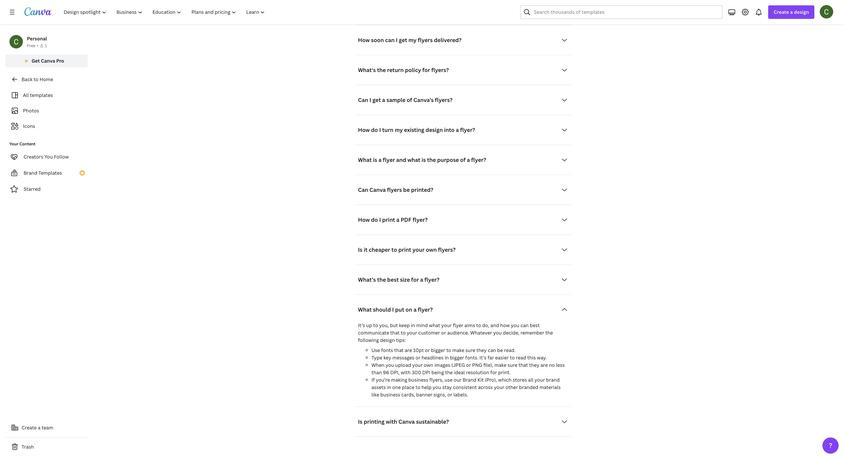 Task type: describe. For each thing, give the bounding box(es) containing it.
follow
[[54, 154, 69, 160]]

free
[[27, 43, 35, 49]]

what's
[[358, 67, 376, 74]]

messages
[[393, 355, 415, 362]]

for for flyers?
[[423, 67, 430, 74]]

1 vertical spatial they
[[529, 363, 540, 369]]

and inside it's up to you, but keep in mind what your flyer aims to do, and how you can best communicate that to your customer or audience. whatever you decide, remember the following design tips:
[[491, 323, 499, 329]]

flyers? for own
[[438, 247, 456, 254]]

into
[[444, 127, 455, 134]]

photos link
[[9, 105, 84, 117]]

that inside it's up to you, but keep in mind what your flyer aims to do, and how you can best communicate that to your customer or audience. whatever you decide, remember the following design tips:
[[391, 330, 400, 337]]

what for what should i put on a flyer?
[[358, 307, 372, 314]]

design inside dropdown button
[[426, 127, 443, 134]]

read
[[516, 355, 527, 362]]

place
[[402, 385, 415, 391]]

communicate
[[358, 330, 389, 337]]

free •
[[27, 43, 38, 49]]

print.
[[499, 370, 511, 376]]

1 horizontal spatial get
[[399, 37, 407, 44]]

1 vertical spatial flyers
[[387, 187, 402, 194]]

96
[[383, 370, 389, 376]]

you're
[[376, 377, 390, 384]]

you down flyers,
[[433, 385, 441, 391]]

you down the how
[[494, 330, 502, 337]]

design inside it's up to you, but keep in mind what your flyer aims to do, and how you can best communicate that to your customer or audience. whatever you decide, remember the following design tips:
[[380, 338, 395, 344]]

to inside dropdown button
[[392, 247, 397, 254]]

own inside dropdown button
[[426, 247, 437, 254]]

our
[[454, 377, 462, 384]]

all templates
[[23, 92, 53, 98]]

1 vertical spatial print
[[399, 247, 411, 254]]

1 vertical spatial bigger
[[450, 355, 464, 362]]

the right what's
[[377, 277, 386, 284]]

the inside 'dropdown button'
[[377, 67, 386, 74]]

10pt
[[413, 348, 424, 354]]

headlines
[[422, 355, 444, 362]]

canva's
[[414, 97, 434, 104]]

is it cheaper to print your own flyers? button
[[356, 244, 571, 257]]

keep
[[399, 323, 410, 329]]

other
[[506, 385, 518, 391]]

or right 10pt
[[425, 348, 430, 354]]

starred link
[[5, 183, 88, 196]]

being
[[432, 370, 444, 376]]

fonts
[[381, 348, 393, 354]]

flyer? for what's the best size for a flyer?
[[425, 277, 440, 284]]

0 vertical spatial business
[[409, 377, 429, 384]]

upload
[[395, 363, 411, 369]]

your content
[[9, 141, 36, 147]]

create a team
[[22, 425, 53, 432]]

creators you follow
[[24, 154, 69, 160]]

all
[[23, 92, 29, 98]]

to left the 'do,'
[[477, 323, 481, 329]]

easier
[[495, 355, 509, 362]]

following
[[358, 338, 379, 344]]

to right up on the bottom left of page
[[373, 323, 378, 329]]

0 vertical spatial brand
[[24, 170, 37, 176]]

can for can canva flyers be printed?
[[358, 187, 368, 194]]

back
[[22, 76, 32, 83]]

kit
[[478, 377, 484, 384]]

to right back
[[34, 76, 38, 83]]

Search search field
[[534, 6, 719, 19]]

create a team button
[[5, 422, 88, 435]]

how for how do i print a pdf flyer?
[[358, 217, 370, 224]]

content
[[19, 141, 36, 147]]

icons
[[23, 123, 35, 129]]

which
[[498, 377, 512, 384]]

1 vertical spatial make
[[495, 363, 507, 369]]

with inside dropdown button
[[386, 419, 397, 426]]

flyers? inside 'dropdown button'
[[432, 67, 449, 74]]

can inside it's up to you, but keep in mind what your flyer aims to do, and how you can best communicate that to your customer or audience. whatever you decide, remember the following design tips:
[[521, 323, 529, 329]]

it's up to you, but keep in mind what your flyer aims to do, and how you can best communicate that to your customer or audience. whatever you decide, remember the following design tips:
[[358, 323, 553, 344]]

can canva flyers be printed? button
[[356, 184, 571, 197]]

to down read.
[[510, 355, 515, 362]]

turn
[[382, 127, 394, 134]]

fonts.
[[466, 355, 479, 362]]

existing
[[404, 127, 425, 134]]

brand templates link
[[5, 167, 88, 180]]

png
[[472, 363, 483, 369]]

what inside dropdown button
[[408, 157, 421, 164]]

(jpeg
[[452, 363, 465, 369]]

0 horizontal spatial bigger
[[431, 348, 445, 354]]

create for create a design
[[774, 9, 790, 15]]

you up decide,
[[511, 323, 520, 329]]

dpi,
[[391, 370, 400, 376]]

flyer? right purpose
[[472, 157, 486, 164]]

icons link
[[9, 120, 84, 133]]

0 vertical spatial make
[[453, 348, 465, 354]]

2 vertical spatial in
[[387, 385, 391, 391]]

is for is it cheaper to print your own flyers?
[[358, 247, 363, 254]]

1 horizontal spatial flyers
[[418, 37, 433, 44]]

canva for can
[[370, 187, 386, 194]]

templates
[[30, 92, 53, 98]]

it
[[364, 247, 368, 254]]

put
[[395, 307, 404, 314]]

help
[[422, 385, 432, 391]]

be inside use fonts that are 10pt or bigger to make sure they can be read. type key messages or headlines in bigger fonts. it's far easier to read this way. when you upload your own images (jpeg or png file), make sure that they are no less than 96 dpi, with 300 dpi being the ideal resolution for print. if you're making business flyers, use our brand kit (pro), which stores all your brand assets in one place to help you stay consistent across your other branded materials like business cards, banner signs, or labels.
[[498, 348, 503, 354]]

do,
[[483, 323, 490, 329]]

it's inside use fonts that are 10pt or bigger to make sure they can be read. type key messages or headlines in bigger fonts. it's far easier to read this way. when you upload your own images (jpeg or png file), make sure that they are no less than 96 dpi, with 300 dpi being the ideal resolution for print. if you're making business flyers, use our brand kit (pro), which stores all your brand assets in one place to help you stay consistent across your other branded materials like business cards, banner signs, or labels.
[[480, 355, 487, 362]]

how for how soon can i get my flyers delivered?
[[358, 37, 370, 44]]

how do i turn my existing design into a flyer? button
[[356, 124, 571, 137]]

is printing with canva sustainable? button
[[356, 416, 571, 429]]

all templates link
[[9, 89, 84, 102]]

what should i put on a flyer?
[[358, 307, 433, 314]]

size
[[400, 277, 410, 284]]

christina overa image
[[820, 5, 834, 19]]

how soon can i get my flyers delivered? button
[[356, 33, 571, 47]]

a inside button
[[38, 425, 40, 432]]

type
[[372, 355, 383, 362]]

back to home
[[22, 76, 53, 83]]

is it cheaper to print your own flyers?
[[358, 247, 456, 254]]

it's inside it's up to you, but keep in mind what your flyer aims to do, and how you can best communicate that to your customer or audience. whatever you decide, remember the following design tips:
[[358, 323, 365, 329]]

in inside it's up to you, but keep in mind what your flyer aims to do, and how you can best communicate that to your customer or audience. whatever you decide, remember the following design tips:
[[411, 323, 415, 329]]

cheaper
[[369, 247, 390, 254]]

tips:
[[396, 338, 406, 344]]

0 horizontal spatial of
[[407, 97, 412, 104]]

to up images
[[447, 348, 451, 354]]

how for how do i turn my existing design into a flyer?
[[358, 127, 370, 134]]

my inside dropdown button
[[409, 37, 417, 44]]

mind
[[417, 323, 428, 329]]

than
[[372, 370, 382, 376]]

create a design button
[[769, 5, 815, 19]]

create for create a team
[[22, 425, 37, 432]]

for for a
[[411, 277, 419, 284]]

customer
[[419, 330, 440, 337]]

0 horizontal spatial they
[[477, 348, 487, 354]]

1
[[45, 43, 47, 49]]

stay
[[443, 385, 452, 391]]

get canva pro button
[[5, 55, 88, 67]]

2 is from the left
[[422, 157, 426, 164]]

what is a flyer and what is the purpose of a flyer?
[[358, 157, 486, 164]]

1 vertical spatial in
[[445, 355, 449, 362]]

flyers? for canva's
[[435, 97, 453, 104]]

can canva flyers be printed?
[[358, 187, 434, 194]]

personal
[[27, 35, 47, 42]]

dpi
[[423, 370, 431, 376]]

or inside it's up to you, but keep in mind what your flyer aims to do, and how you can best communicate that to your customer or audience. whatever you decide, remember the following design tips:
[[441, 330, 446, 337]]

brand
[[546, 377, 560, 384]]

materials
[[540, 385, 561, 391]]

you
[[44, 154, 53, 160]]

signs,
[[434, 392, 447, 399]]

get
[[32, 58, 40, 64]]



Task type: locate. For each thing, give the bounding box(es) containing it.
all
[[528, 377, 534, 384]]

1 can from the top
[[358, 97, 368, 104]]

i left 'turn'
[[379, 127, 381, 134]]

it's left up on the bottom left of page
[[358, 323, 365, 329]]

canva left "pro"
[[41, 58, 55, 64]]

sure up the print.
[[508, 363, 518, 369]]

key
[[384, 355, 391, 362]]

brand up consistent at the bottom right of page
[[463, 377, 477, 384]]

how left soon
[[358, 37, 370, 44]]

3 how from the top
[[358, 217, 370, 224]]

with right printing
[[386, 419, 397, 426]]

2 how from the top
[[358, 127, 370, 134]]

printing
[[364, 419, 385, 426]]

how do i print a pdf flyer? button
[[356, 214, 571, 227]]

1 vertical spatial brand
[[463, 377, 477, 384]]

my
[[409, 37, 417, 44], [395, 127, 403, 134]]

1 what from the top
[[358, 157, 372, 164]]

to left help
[[416, 385, 421, 391]]

1 vertical spatial flyer
[[453, 323, 464, 329]]

are left 'no'
[[541, 363, 548, 369]]

business down 300
[[409, 377, 429, 384]]

2 do from the top
[[371, 217, 378, 224]]

2 horizontal spatial for
[[491, 370, 497, 376]]

1 vertical spatial can
[[358, 187, 368, 194]]

that
[[391, 330, 400, 337], [394, 348, 404, 354], [519, 363, 528, 369]]

1 horizontal spatial flyer
[[453, 323, 464, 329]]

0 horizontal spatial are
[[405, 348, 412, 354]]

canva
[[41, 58, 55, 64], [370, 187, 386, 194], [399, 419, 415, 426]]

be up 'easier'
[[498, 348, 503, 354]]

i right soon
[[396, 37, 398, 44]]

no
[[549, 363, 555, 369]]

can
[[358, 97, 368, 104], [358, 187, 368, 194]]

how up it
[[358, 217, 370, 224]]

flyer up the audience.
[[453, 323, 464, 329]]

0 horizontal spatial flyers
[[387, 187, 402, 194]]

aims
[[465, 323, 475, 329]]

1 horizontal spatial and
[[491, 323, 499, 329]]

printed?
[[411, 187, 434, 194]]

what for what is a flyer and what is the purpose of a flyer?
[[358, 157, 372, 164]]

0 horizontal spatial flyer
[[383, 157, 395, 164]]

home
[[40, 76, 53, 83]]

what should i put on a flyer? button
[[356, 304, 571, 317]]

are up the messages
[[405, 348, 412, 354]]

the right 'remember' at the right bottom of page
[[546, 330, 553, 337]]

create inside button
[[22, 425, 37, 432]]

2 horizontal spatial canva
[[399, 419, 415, 426]]

1 horizontal spatial are
[[541, 363, 548, 369]]

the inside use fonts that are 10pt or bigger to make sure they can be read. type key messages or headlines in bigger fonts. it's far easier to read this way. when you upload your own images (jpeg or png file), make sure that they are no less than 96 dpi, with 300 dpi being the ideal resolution for print. if you're making business flyers, use our brand kit (pro), which stores all your brand assets in one place to help you stay consistent across your other branded materials like business cards, banner signs, or labels.
[[445, 370, 453, 376]]

is printing with canva sustainable?
[[358, 419, 449, 426]]

the up use
[[445, 370, 453, 376]]

0 vertical spatial be
[[403, 187, 410, 194]]

flyer inside it's up to you, but keep in mind what your flyer aims to do, and how you can best communicate that to your customer or audience. whatever you decide, remember the following design tips:
[[453, 323, 464, 329]]

2 vertical spatial for
[[491, 370, 497, 376]]

you
[[511, 323, 520, 329], [494, 330, 502, 337], [386, 363, 394, 369], [433, 385, 441, 391]]

remember
[[521, 330, 545, 337]]

1 vertical spatial be
[[498, 348, 503, 354]]

0 vertical spatial are
[[405, 348, 412, 354]]

1 horizontal spatial make
[[495, 363, 507, 369]]

can i get a sample of canva's flyers?
[[358, 97, 453, 104]]

how soon can i get my flyers delivered?
[[358, 37, 462, 44]]

brand inside use fonts that are 10pt or bigger to make sure they can be read. type key messages or headlines in bigger fonts. it's far easier to read this way. when you upload your own images (jpeg or png file), make sure that they are no less than 96 dpi, with 300 dpi being the ideal resolution for print. if you're making business flyers, use our brand kit (pro), which stores all your brand assets in one place to help you stay consistent across your other branded materials like business cards, banner signs, or labels.
[[463, 377, 477, 384]]

1 vertical spatial of
[[460, 157, 466, 164]]

1 horizontal spatial design
[[426, 127, 443, 134]]

1 horizontal spatial my
[[409, 37, 417, 44]]

what's the return policy for flyers? button
[[356, 63, 571, 77]]

templates
[[39, 170, 62, 176]]

what
[[358, 157, 372, 164], [358, 307, 372, 314]]

best up 'remember' at the right bottom of page
[[530, 323, 540, 329]]

what is a flyer and what is the purpose of a flyer? button
[[356, 154, 571, 167]]

1 vertical spatial own
[[424, 363, 434, 369]]

0 horizontal spatial canva
[[41, 58, 55, 64]]

for
[[423, 67, 430, 74], [411, 277, 419, 284], [491, 370, 497, 376]]

0 horizontal spatial print
[[382, 217, 395, 224]]

trash
[[22, 444, 34, 451]]

flyer down 'turn'
[[383, 157, 395, 164]]

how left 'turn'
[[358, 127, 370, 134]]

flyer? right size
[[425, 277, 440, 284]]

use fonts that are 10pt or bigger to make sure they can be read. type key messages or headlines in bigger fonts. it's far easier to read this way. when you upload your own images (jpeg or png file), make sure that they are no less than 96 dpi, with 300 dpi being the ideal resolution for print. if you're making business flyers, use our brand kit (pro), which stores all your brand assets in one place to help you stay consistent across your other branded materials like business cards, banner signs, or labels.
[[372, 348, 565, 399]]

my right 'turn'
[[395, 127, 403, 134]]

canva inside button
[[41, 58, 55, 64]]

and inside dropdown button
[[397, 157, 406, 164]]

0 vertical spatial flyers
[[418, 37, 433, 44]]

flyers left delivered?
[[418, 37, 433, 44]]

up
[[366, 323, 372, 329]]

can up 'remember' at the right bottom of page
[[521, 323, 529, 329]]

of right purpose
[[460, 157, 466, 164]]

0 vertical spatial can
[[385, 37, 395, 44]]

in right keep
[[411, 323, 415, 329]]

they down this at bottom right
[[529, 363, 540, 369]]

for right size
[[411, 277, 419, 284]]

do for print
[[371, 217, 378, 224]]

business down one
[[381, 392, 400, 399]]

flyer? up mind
[[418, 307, 433, 314]]

flyer? right into
[[460, 127, 475, 134]]

1 vertical spatial for
[[411, 277, 419, 284]]

is left it
[[358, 247, 363, 254]]

what's the best size for a flyer? button
[[356, 274, 571, 287]]

0 horizontal spatial design
[[380, 338, 395, 344]]

you down key in the left of the page
[[386, 363, 394, 369]]

0 vertical spatial get
[[399, 37, 407, 44]]

or down stay
[[448, 392, 453, 399]]

i for print
[[379, 217, 381, 224]]

print right cheaper
[[399, 247, 411, 254]]

0 horizontal spatial can
[[385, 37, 395, 44]]

2 can from the top
[[358, 187, 368, 194]]

in
[[411, 323, 415, 329], [445, 355, 449, 362], [387, 385, 391, 391]]

they
[[477, 348, 487, 354], [529, 363, 540, 369]]

2 vertical spatial canva
[[399, 419, 415, 426]]

2 vertical spatial that
[[519, 363, 528, 369]]

that down read
[[519, 363, 528, 369]]

flyer inside dropdown button
[[383, 157, 395, 164]]

1 how from the top
[[358, 37, 370, 44]]

for up (pro),
[[491, 370, 497, 376]]

1 horizontal spatial be
[[498, 348, 503, 354]]

i for put
[[392, 307, 394, 314]]

design up fonts
[[380, 338, 395, 344]]

0 horizontal spatial with
[[386, 419, 397, 426]]

how
[[501, 323, 510, 329]]

0 vertical spatial with
[[401, 370, 411, 376]]

your inside dropdown button
[[413, 247, 425, 254]]

can inside dropdown button
[[385, 37, 395, 44]]

with down upload
[[401, 370, 411, 376]]

2 horizontal spatial in
[[445, 355, 449, 362]]

flyer? for how do i print a pdf flyer?
[[413, 217, 428, 224]]

2 what from the top
[[358, 307, 372, 314]]

the left return
[[377, 67, 386, 74]]

use
[[372, 348, 380, 354]]

1 horizontal spatial canva
[[370, 187, 386, 194]]

1 horizontal spatial of
[[460, 157, 466, 164]]

it's left far
[[480, 355, 487, 362]]

0 vertical spatial flyers?
[[432, 67, 449, 74]]

starred
[[24, 186, 41, 193]]

with inside use fonts that are 10pt or bigger to make sure they can be read. type key messages or headlines in bigger fonts. it's far easier to read this way. when you upload your own images (jpeg or png file), make sure that they are no less than 96 dpi, with 300 dpi being the ideal resolution for print. if you're making business flyers, use our brand kit (pro), which stores all your brand assets in one place to help you stay consistent across your other branded materials like business cards, banner signs, or labels.
[[401, 370, 411, 376]]

print left pdf
[[382, 217, 395, 224]]

make up (jpeg
[[453, 348, 465, 354]]

making
[[391, 377, 408, 384]]

0 vertical spatial design
[[794, 9, 810, 15]]

and right the 'do,'
[[491, 323, 499, 329]]

way.
[[537, 355, 547, 362]]

best inside it's up to you, but keep in mind what your flyer aims to do, and how you can best communicate that to your customer or audience. whatever you decide, remember the following design tips:
[[530, 323, 540, 329]]

1 vertical spatial and
[[491, 323, 499, 329]]

top level navigation element
[[59, 5, 271, 19]]

banner
[[416, 392, 433, 399]]

a inside dropdown button
[[456, 127, 459, 134]]

for inside dropdown button
[[411, 277, 419, 284]]

bigger up (jpeg
[[450, 355, 464, 362]]

for right policy
[[423, 67, 430, 74]]

0 vertical spatial is
[[358, 247, 363, 254]]

my inside dropdown button
[[395, 127, 403, 134]]

None search field
[[521, 5, 723, 19]]

i inside dropdown button
[[379, 127, 381, 134]]

can right soon
[[385, 37, 395, 44]]

flyers?
[[432, 67, 449, 74], [435, 97, 453, 104], [438, 247, 456, 254]]

0 vertical spatial in
[[411, 323, 415, 329]]

if
[[372, 377, 375, 384]]

and up can canva flyers be printed?
[[397, 157, 406, 164]]

or right customer
[[441, 330, 446, 337]]

how inside dropdown button
[[358, 127, 370, 134]]

0 horizontal spatial sure
[[466, 348, 476, 354]]

0 vertical spatial it's
[[358, 323, 365, 329]]

2 horizontal spatial can
[[521, 323, 529, 329]]

bigger up headlines
[[431, 348, 445, 354]]

pro
[[56, 58, 64, 64]]

1 vertical spatial design
[[426, 127, 443, 134]]

own
[[426, 247, 437, 254], [424, 363, 434, 369]]

1 horizontal spatial can
[[488, 348, 496, 354]]

1 is from the left
[[373, 157, 377, 164]]

0 vertical spatial what
[[408, 157, 421, 164]]

1 horizontal spatial print
[[399, 247, 411, 254]]

0 horizontal spatial brand
[[24, 170, 37, 176]]

1 horizontal spatial sure
[[508, 363, 518, 369]]

is
[[358, 247, 363, 254], [358, 419, 363, 426]]

get right soon
[[399, 37, 407, 44]]

0 horizontal spatial best
[[387, 277, 399, 284]]

1 vertical spatial what
[[358, 307, 372, 314]]

1 do from the top
[[371, 127, 378, 134]]

when
[[372, 363, 385, 369]]

i left sample
[[370, 97, 371, 104]]

far
[[488, 355, 494, 362]]

assets
[[372, 385, 386, 391]]

branded
[[519, 385, 539, 391]]

1 horizontal spatial best
[[530, 323, 540, 329]]

1 horizontal spatial with
[[401, 370, 411, 376]]

1 horizontal spatial create
[[774, 9, 790, 15]]

can inside use fonts that are 10pt or bigger to make sure they can be read. type key messages or headlines in bigger fonts. it's far easier to read this way. when you upload your own images (jpeg or png file), make sure that they are no less than 96 dpi, with 300 dpi being the ideal resolution for print. if you're making business flyers, use our brand kit (pro), which stores all your brand assets in one place to help you stay consistent across your other branded materials like business cards, banner signs, or labels.
[[488, 348, 496, 354]]

i left put
[[392, 307, 394, 314]]

to right cheaper
[[392, 247, 397, 254]]

trash link
[[5, 441, 88, 455]]

the left purpose
[[427, 157, 436, 164]]

create a design
[[774, 9, 810, 15]]

be left printed?
[[403, 187, 410, 194]]

0 vertical spatial how
[[358, 37, 370, 44]]

flyer
[[383, 157, 395, 164], [453, 323, 464, 329]]

•
[[37, 43, 38, 49]]

1 vertical spatial are
[[541, 363, 548, 369]]

flyer? right pdf
[[413, 217, 428, 224]]

to down keep
[[401, 330, 406, 337]]

do left 'turn'
[[371, 127, 378, 134]]

1 vertical spatial sure
[[508, 363, 518, 369]]

do inside dropdown button
[[371, 217, 378, 224]]

1 vertical spatial canva
[[370, 187, 386, 194]]

1 vertical spatial can
[[521, 323, 529, 329]]

best left size
[[387, 277, 399, 284]]

what
[[408, 157, 421, 164], [429, 323, 440, 329]]

is inside dropdown button
[[358, 419, 363, 426]]

is for is printing with canva sustainable?
[[358, 419, 363, 426]]

best inside dropdown button
[[387, 277, 399, 284]]

do up cheaper
[[371, 217, 378, 224]]

(pro),
[[485, 377, 497, 384]]

sure up fonts.
[[466, 348, 476, 354]]

canva for get
[[41, 58, 55, 64]]

canva up how do i print a pdf flyer? at the top of page
[[370, 187, 386, 194]]

1 horizontal spatial business
[[409, 377, 429, 384]]

can i get a sample of canva's flyers? button
[[356, 94, 571, 107]]

on
[[406, 307, 413, 314]]

business
[[409, 377, 429, 384], [381, 392, 400, 399]]

with
[[401, 370, 411, 376], [386, 419, 397, 426]]

what down existing
[[408, 157, 421, 164]]

design inside dropdown button
[[794, 9, 810, 15]]

and
[[397, 157, 406, 164], [491, 323, 499, 329]]

ideal
[[454, 370, 465, 376]]

be inside dropdown button
[[403, 187, 410, 194]]

0 horizontal spatial be
[[403, 187, 410, 194]]

read.
[[504, 348, 516, 354]]

1 is from the top
[[358, 247, 363, 254]]

1 vertical spatial my
[[395, 127, 403, 134]]

1 vertical spatial what
[[429, 323, 440, 329]]

can for can i get a sample of canva's flyers?
[[358, 97, 368, 104]]

canva inside dropdown button
[[399, 419, 415, 426]]

is inside dropdown button
[[358, 247, 363, 254]]

is left printing
[[358, 419, 363, 426]]

0 horizontal spatial it's
[[358, 323, 365, 329]]

canva inside dropdown button
[[370, 187, 386, 194]]

1 vertical spatial it's
[[480, 355, 487, 362]]

purpose
[[437, 157, 459, 164]]

0 horizontal spatial get
[[373, 97, 381, 104]]

0 horizontal spatial for
[[411, 277, 419, 284]]

1 vertical spatial do
[[371, 217, 378, 224]]

own inside use fonts that are 10pt or bigger to make sure they can be read. type key messages or headlines in bigger fonts. it's far easier to read this way. when you upload your own images (jpeg or png file), make sure that they are no less than 96 dpi, with 300 dpi being the ideal resolution for print. if you're making business flyers, use our brand kit (pro), which stores all your brand assets in one place to help you stay consistent across your other branded materials like business cards, banner signs, or labels.
[[424, 363, 434, 369]]

brand up starred
[[24, 170, 37, 176]]

design left christina overa icon
[[794, 9, 810, 15]]

do inside dropdown button
[[371, 127, 378, 134]]

2 is from the top
[[358, 419, 363, 426]]

i left pdf
[[379, 217, 381, 224]]

1 vertical spatial is
[[358, 419, 363, 426]]

1 horizontal spatial they
[[529, 363, 540, 369]]

0 horizontal spatial what
[[408, 157, 421, 164]]

are
[[405, 348, 412, 354], [541, 363, 548, 369]]

in up images
[[445, 355, 449, 362]]

one
[[393, 385, 401, 391]]

0 vertical spatial print
[[382, 217, 395, 224]]

of right sample
[[407, 97, 412, 104]]

can up far
[[488, 348, 496, 354]]

0 horizontal spatial my
[[395, 127, 403, 134]]

create inside dropdown button
[[774, 9, 790, 15]]

0 vertical spatial bigger
[[431, 348, 445, 354]]

0 vertical spatial for
[[423, 67, 430, 74]]

for inside use fonts that are 10pt or bigger to make sure they can be read. type key messages or headlines in bigger fonts. it's far easier to read this way. when you upload your own images (jpeg or png file), make sure that they are no less than 96 dpi, with 300 dpi being the ideal resolution for print. if you're making business flyers, use our brand kit (pro), which stores all your brand assets in one place to help you stay consistent across your other branded materials like business cards, banner signs, or labels.
[[491, 370, 497, 376]]

or down 10pt
[[416, 355, 421, 362]]

1 horizontal spatial is
[[422, 157, 426, 164]]

1 vertical spatial with
[[386, 419, 397, 426]]

what inside it's up to you, but keep in mind what your flyer aims to do, and how you can best communicate that to your customer or audience. whatever you decide, remember the following design tips:
[[429, 323, 440, 329]]

can
[[385, 37, 395, 44], [521, 323, 529, 329], [488, 348, 496, 354]]

my up policy
[[409, 37, 417, 44]]

get
[[399, 37, 407, 44], [373, 97, 381, 104]]

for inside 'dropdown button'
[[423, 67, 430, 74]]

that down but
[[391, 330, 400, 337]]

0 vertical spatial of
[[407, 97, 412, 104]]

what up customer
[[429, 323, 440, 329]]

1 vertical spatial how
[[358, 127, 370, 134]]

the inside it's up to you, but keep in mind what your flyer aims to do, and how you can best communicate that to your customer or audience. whatever you decide, remember the following design tips:
[[546, 330, 553, 337]]

delivered?
[[434, 37, 462, 44]]

sure
[[466, 348, 476, 354], [508, 363, 518, 369]]

make
[[453, 348, 465, 354], [495, 363, 507, 369]]

to
[[34, 76, 38, 83], [392, 247, 397, 254], [373, 323, 378, 329], [477, 323, 481, 329], [401, 330, 406, 337], [447, 348, 451, 354], [510, 355, 515, 362], [416, 385, 421, 391]]

0 vertical spatial own
[[426, 247, 437, 254]]

is
[[373, 157, 377, 164], [422, 157, 426, 164]]

flyer? for what should i put on a flyer?
[[418, 307, 433, 314]]

0 vertical spatial flyer
[[383, 157, 395, 164]]

0 horizontal spatial is
[[373, 157, 377, 164]]

1 vertical spatial get
[[373, 97, 381, 104]]

canva left sustainable?
[[399, 419, 415, 426]]

or
[[441, 330, 446, 337], [425, 348, 430, 354], [416, 355, 421, 362], [466, 363, 471, 369], [448, 392, 453, 399]]

design left into
[[426, 127, 443, 134]]

flyer? inside dropdown button
[[460, 127, 475, 134]]

or down fonts.
[[466, 363, 471, 369]]

2 vertical spatial design
[[380, 338, 395, 344]]

get left sample
[[373, 97, 381, 104]]

0 vertical spatial and
[[397, 157, 406, 164]]

pdf
[[401, 217, 412, 224]]

that up the messages
[[394, 348, 404, 354]]

2 vertical spatial flyers?
[[438, 247, 456, 254]]

in left one
[[387, 385, 391, 391]]

make down 'easier'
[[495, 363, 507, 369]]

1 horizontal spatial for
[[423, 67, 430, 74]]

they up fonts.
[[477, 348, 487, 354]]

flyers left printed?
[[387, 187, 402, 194]]

1 vertical spatial business
[[381, 392, 400, 399]]

i
[[396, 37, 398, 44], [370, 97, 371, 104], [379, 127, 381, 134], [379, 217, 381, 224], [392, 307, 394, 314]]

stores
[[513, 377, 527, 384]]

0 vertical spatial do
[[371, 127, 378, 134]]

i for turn
[[379, 127, 381, 134]]

how
[[358, 37, 370, 44], [358, 127, 370, 134], [358, 217, 370, 224]]

1 vertical spatial that
[[394, 348, 404, 354]]

do for turn
[[371, 127, 378, 134]]

labels.
[[454, 392, 468, 399]]



